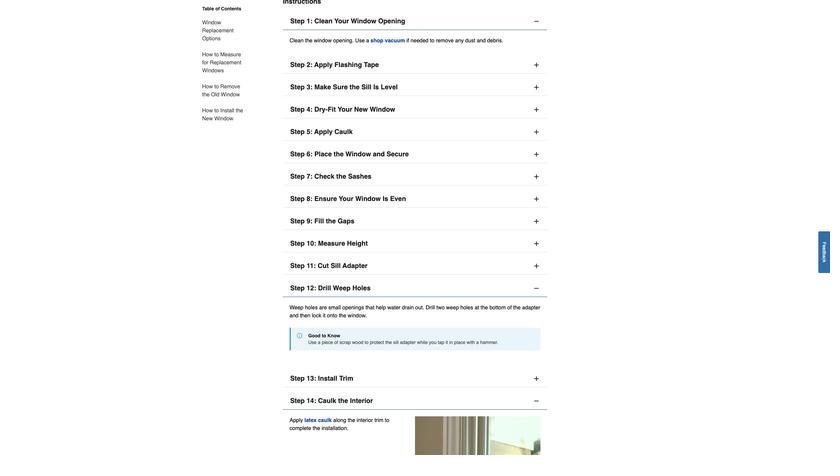 Task type: vqa. For each thing, say whether or not it's contained in the screenshot.
SHOP VACUUM link
yes



Task type: describe. For each thing, give the bounding box(es) containing it.
step 6: place the window and secure button
[[283, 146, 547, 163]]

apply for 2:
[[314, 61, 333, 69]]

step 1: clean your window opening
[[290, 17, 405, 25]]

to inside how to remove the old window
[[214, 84, 219, 90]]

wood
[[352, 340, 363, 345]]

window down level
[[370, 106, 395, 113]]

3:
[[307, 83, 313, 91]]

0 vertical spatial replacement
[[202, 28, 234, 34]]

step 14: caulk the interior button
[[283, 393, 547, 410]]

remove
[[436, 38, 454, 44]]

14:
[[307, 397, 316, 405]]

how for how to measure for replacement windows
[[202, 52, 213, 58]]

window.
[[348, 313, 367, 319]]

two
[[436, 305, 445, 311]]

plus image for step 8: ensure your window is even
[[533, 196, 540, 203]]

hammer.
[[480, 340, 498, 345]]

good to know use a piece of scrap wood to protect the sill adapter while you tap it in place with a hammer.
[[308, 333, 498, 345]]

to inside along the interior trim to complete the installation.
[[385, 418, 389, 424]]

place
[[454, 340, 465, 345]]

12:
[[307, 285, 316, 292]]

the right bottom
[[513, 305, 521, 311]]

step 3: make sure the sill is level button
[[283, 79, 547, 96]]

to inside how to install the new window
[[214, 108, 219, 114]]

caulk inside 'step 5: apply caulk' button
[[335, 128, 353, 136]]

step 10: measure height button
[[283, 236, 547, 253]]

out.
[[415, 305, 424, 311]]

step 1: clean your window opening button
[[283, 13, 547, 30]]

plus image for step 11: cut sill adapter
[[533, 263, 540, 270]]

measure for to
[[220, 52, 241, 58]]

plus image for step 10: measure height
[[533, 241, 540, 247]]

adapter inside weep holes are small openings that help water drain out. drill two weep holes at the bottom of the adapter and then lock it onto the window.
[[522, 305, 540, 311]]

step 11: cut sill adapter button
[[283, 258, 547, 275]]

and inside weep holes are small openings that help water drain out. drill two weep holes at the bottom of the adapter and then lock it onto the window.
[[290, 313, 299, 319]]

while
[[417, 340, 428, 345]]

make
[[314, 83, 331, 91]]

step 5: apply caulk
[[290, 128, 353, 136]]

f e e d b a c k button
[[819, 232, 830, 273]]

1:
[[307, 17, 313, 25]]

help
[[376, 305, 386, 311]]

table
[[202, 6, 214, 11]]

0 vertical spatial use
[[355, 38, 365, 44]]

plus image for step 13: install trim
[[533, 376, 540, 382]]

adapter
[[342, 262, 368, 270]]

check
[[314, 173, 334, 180]]

11:
[[307, 262, 316, 270]]

step 9: fill the gaps
[[290, 218, 354, 225]]

step 2: apply flashing tape
[[290, 61, 379, 69]]

drain
[[402, 305, 414, 311]]

use inside good to know use a piece of scrap wood to protect the sill adapter while you tap it in place with a hammer.
[[308, 340, 317, 345]]

2 holes from the left
[[460, 305, 473, 311]]

level
[[381, 83, 398, 91]]

step 6: place the window and secure
[[290, 150, 409, 158]]

window inside how to install the new window
[[214, 116, 233, 122]]

latex
[[304, 418, 317, 424]]

vacuum
[[385, 38, 405, 44]]

step 10: measure height
[[290, 240, 368, 248]]

openings
[[342, 305, 364, 311]]

the left interior
[[338, 397, 348, 405]]

sill inside step 11: cut sill adapter button
[[331, 262, 341, 270]]

holes
[[352, 285, 371, 292]]

step for step 1: clean your window opening
[[290, 17, 305, 25]]

small
[[328, 305, 341, 311]]

0 horizontal spatial of
[[215, 6, 220, 11]]

your inside step 4: dry-fit your new window button
[[338, 106, 352, 113]]

options
[[202, 36, 221, 42]]

step for step 14: caulk the interior
[[290, 397, 305, 405]]

how to remove the old window
[[202, 84, 240, 98]]

step 12: drill weep holes button
[[283, 280, 547, 297]]

tap
[[438, 340, 444, 345]]

2:
[[307, 61, 313, 69]]

along the interior trim to complete the installation.
[[290, 418, 389, 432]]

with
[[467, 340, 475, 345]]

step 12: drill weep holes
[[290, 285, 371, 292]]

the right check
[[336, 173, 346, 180]]

the inside button
[[334, 150, 344, 158]]

it inside good to know use a piece of scrap wood to protect the sill adapter while you tap it in place with a hammer.
[[446, 340, 448, 345]]

window replacement options link
[[202, 15, 244, 47]]

adapter inside good to know use a piece of scrap wood to protect the sill adapter while you tap it in place with a hammer.
[[400, 340, 416, 345]]

water
[[387, 305, 401, 311]]

8:
[[307, 195, 313, 203]]

to up piece
[[322, 333, 326, 339]]

caulk inside step 14: caulk the interior button
[[318, 397, 336, 405]]

trim
[[339, 375, 353, 383]]

along
[[333, 418, 346, 424]]

apply latex caulk
[[290, 418, 332, 424]]

window inside button
[[355, 195, 381, 203]]

the right sure
[[350, 83, 360, 91]]

the left window
[[305, 38, 312, 44]]

c
[[822, 258, 827, 260]]

of inside weep holes are small openings that help water drain out. drill two weep holes at the bottom of the adapter and then lock it onto the window.
[[507, 305, 512, 311]]

5:
[[307, 128, 313, 136]]

scrap
[[339, 340, 351, 345]]

piece
[[322, 340, 333, 345]]

even
[[390, 195, 406, 203]]

sill inside step 3: make sure the sill is level button
[[362, 83, 372, 91]]

how for how to install the new window
[[202, 108, 213, 114]]

tape
[[364, 61, 379, 69]]

how to install the new window link
[[202, 103, 244, 123]]

contents
[[221, 6, 241, 11]]

good
[[308, 333, 321, 339]]

the inside how to remove the old window
[[202, 92, 210, 98]]

f
[[822, 242, 827, 245]]

the inside good to know use a piece of scrap wood to protect the sill adapter while you tap it in place with a hammer.
[[385, 340, 392, 345]]

at
[[475, 305, 479, 311]]

drill inside step 12: drill weep holes button
[[318, 285, 331, 292]]

the right at
[[481, 305, 488, 311]]

that
[[366, 305, 374, 311]]

opening
[[378, 17, 405, 25]]

install for to
[[220, 108, 234, 114]]

step for step 4: dry-fit your new window
[[290, 106, 305, 113]]

bottom
[[490, 305, 506, 311]]

a right with
[[476, 340, 479, 345]]

step 11: cut sill adapter
[[290, 262, 368, 270]]

weep inside weep holes are small openings that help water drain out. drill two weep holes at the bottom of the adapter and then lock it onto the window.
[[290, 305, 303, 311]]

how to install the new window
[[202, 108, 243, 122]]

weep inside button
[[333, 285, 351, 292]]

if
[[407, 38, 409, 44]]

caulk
[[318, 418, 332, 424]]

shop vacuum link
[[371, 38, 405, 44]]

0 vertical spatial and
[[477, 38, 486, 44]]

it inside weep holes are small openings that help water drain out. drill two weep holes at the bottom of the adapter and then lock it onto the window.
[[323, 313, 326, 319]]

you
[[429, 340, 437, 345]]



Task type: locate. For each thing, give the bounding box(es) containing it.
1 vertical spatial caulk
[[318, 397, 336, 405]]

9 step from the top
[[290, 218, 305, 225]]

drill left two
[[426, 305, 435, 311]]

replacement
[[202, 28, 234, 34], [210, 60, 241, 66]]

the left old on the top left of page
[[202, 92, 210, 98]]

debris.
[[487, 38, 503, 44]]

2 vertical spatial apply
[[290, 418, 303, 424]]

plus image inside 'step 5: apply caulk' button
[[533, 129, 540, 135]]

how inside how to remove the old window
[[202, 84, 213, 90]]

weep
[[446, 305, 459, 311]]

to right wood
[[365, 340, 369, 345]]

2 plus image from the top
[[533, 151, 540, 158]]

8 step from the top
[[290, 195, 305, 203]]

step left 3:
[[290, 83, 305, 91]]

7:
[[307, 173, 313, 180]]

0 vertical spatial new
[[354, 106, 368, 113]]

a left shop
[[366, 38, 369, 44]]

caulk
[[335, 128, 353, 136], [318, 397, 336, 405]]

step inside step 9: fill the gaps button
[[290, 218, 305, 225]]

step for step 11: cut sill adapter
[[290, 262, 305, 270]]

9:
[[307, 218, 313, 225]]

1 vertical spatial is
[[383, 195, 388, 203]]

step 4: dry-fit your new window button
[[283, 101, 547, 118]]

step for step 9: fill the gaps
[[290, 218, 305, 225]]

1 how from the top
[[202, 52, 213, 58]]

1 horizontal spatial weep
[[333, 285, 351, 292]]

2 vertical spatial of
[[334, 340, 338, 345]]

1 horizontal spatial sill
[[362, 83, 372, 91]]

step 4: dry-fit your new window
[[290, 106, 395, 113]]

1 vertical spatial measure
[[318, 240, 345, 248]]

1 vertical spatial and
[[373, 150, 385, 158]]

1 vertical spatial of
[[507, 305, 512, 311]]

3 how from the top
[[202, 108, 213, 114]]

info image
[[297, 333, 302, 339]]

step 7: check the sashes button
[[283, 168, 547, 185]]

ensure
[[314, 195, 337, 203]]

step inside step 4: dry-fit your new window button
[[290, 106, 305, 113]]

3 step from the top
[[290, 83, 305, 91]]

clean right 1:
[[314, 17, 333, 25]]

1 minus image from the top
[[533, 285, 540, 292]]

measure
[[220, 52, 241, 58], [318, 240, 345, 248]]

0 horizontal spatial measure
[[220, 52, 241, 58]]

plus image inside step 11: cut sill adapter button
[[533, 263, 540, 270]]

for
[[202, 60, 208, 66]]

plus image for sashes
[[533, 173, 540, 180]]

holes left at
[[460, 305, 473, 311]]

0 vertical spatial adapter
[[522, 305, 540, 311]]

minus image for interior
[[533, 398, 540, 405]]

window inside how to remove the old window
[[221, 92, 240, 98]]

1 vertical spatial minus image
[[533, 398, 540, 405]]

step left the 14: at the bottom left
[[290, 397, 305, 405]]

step left 5: at the left of page
[[290, 128, 305, 136]]

1 horizontal spatial holes
[[460, 305, 473, 311]]

3 plus image from the top
[[533, 129, 540, 135]]

install down how to remove the old window link
[[220, 108, 234, 114]]

onto
[[327, 313, 337, 319]]

plus image
[[533, 106, 540, 113], [533, 151, 540, 158], [533, 196, 540, 203], [533, 218, 540, 225], [533, 241, 540, 247], [533, 263, 540, 270], [533, 376, 540, 382]]

your for clean
[[334, 17, 349, 25]]

caulk down step 4: dry-fit your new window
[[335, 128, 353, 136]]

the right the fill
[[326, 218, 336, 225]]

step 7: check the sashes
[[290, 173, 372, 180]]

plus image inside the "step 13: install trim" button
[[533, 376, 540, 382]]

0 vertical spatial clean
[[314, 17, 333, 25]]

4:
[[307, 106, 313, 113]]

it right lock
[[323, 313, 326, 319]]

measure inside how to measure for replacement windows
[[220, 52, 241, 58]]

replacement up options
[[202, 28, 234, 34]]

1 vertical spatial apply
[[314, 128, 333, 136]]

a
[[366, 38, 369, 44], [822, 256, 827, 258], [318, 340, 321, 345], [476, 340, 479, 345]]

replacement inside how to measure for replacement windows
[[210, 60, 241, 66]]

5 plus image from the top
[[533, 241, 540, 247]]

1 horizontal spatial and
[[373, 150, 385, 158]]

the right onto on the bottom left of page
[[339, 313, 346, 319]]

4 plus image from the top
[[533, 173, 540, 180]]

how to measure for replacement windows link
[[202, 47, 244, 79]]

old
[[211, 92, 219, 98]]

0 horizontal spatial holes
[[305, 305, 318, 311]]

opening.
[[333, 38, 354, 44]]

13:
[[307, 375, 316, 383]]

how to remove the old window link
[[202, 79, 244, 103]]

your
[[334, 17, 349, 25], [338, 106, 352, 113], [339, 195, 353, 203]]

step 8: ensure your window is even
[[290, 195, 406, 203]]

6 step from the top
[[290, 150, 305, 158]]

apply inside step 2: apply flashing tape button
[[314, 61, 333, 69]]

the inside how to install the new window
[[236, 108, 243, 114]]

how down old on the top left of page
[[202, 108, 213, 114]]

0 horizontal spatial sill
[[331, 262, 341, 270]]

drill
[[318, 285, 331, 292], [426, 305, 435, 311]]

sashes
[[348, 173, 372, 180]]

it left 'in' on the bottom
[[446, 340, 448, 345]]

measure right 10: on the bottom
[[318, 240, 345, 248]]

plus image for step 9: fill the gaps
[[533, 218, 540, 225]]

trim
[[375, 418, 383, 424]]

1 vertical spatial sill
[[331, 262, 341, 270]]

window up sashes on the top left of page
[[346, 150, 371, 158]]

plus image
[[533, 62, 540, 68], [533, 84, 540, 91], [533, 129, 540, 135], [533, 173, 540, 180]]

minus image for holes
[[533, 285, 540, 292]]

install inside how to install the new window
[[220, 108, 234, 114]]

plus image inside "step 7: check the sashes" button
[[533, 173, 540, 180]]

step for step 10: measure height
[[290, 240, 305, 248]]

protect
[[370, 340, 384, 345]]

0 vertical spatial your
[[334, 17, 349, 25]]

minus image inside step 14: caulk the interior button
[[533, 398, 540, 405]]

plus image for tape
[[533, 62, 540, 68]]

of inside good to know use a piece of scrap wood to protect the sill adapter while you tap it in place with a hammer.
[[334, 340, 338, 345]]

1 horizontal spatial measure
[[318, 240, 345, 248]]

0 vertical spatial measure
[[220, 52, 241, 58]]

measure inside button
[[318, 240, 345, 248]]

2 horizontal spatial of
[[507, 305, 512, 311]]

plus image for step 4: dry-fit your new window
[[533, 106, 540, 113]]

to down old on the top left of page
[[214, 108, 219, 114]]

step for step 5: apply caulk
[[290, 128, 305, 136]]

minus image
[[533, 285, 540, 292], [533, 398, 540, 405]]

10 step from the top
[[290, 240, 305, 248]]

know
[[328, 333, 340, 339]]

install right 13: at the left bottom
[[318, 375, 337, 383]]

how up old on the top left of page
[[202, 84, 213, 90]]

measure up windows
[[220, 52, 241, 58]]

weep holes are small openings that help water drain out. drill two weep holes at the bottom of the adapter and then lock it onto the window.
[[290, 305, 540, 319]]

1 horizontal spatial install
[[318, 375, 337, 383]]

13 step from the top
[[290, 375, 305, 383]]

plus image inside step 9: fill the gaps button
[[533, 218, 540, 225]]

step 8: ensure your window is even button
[[283, 191, 547, 208]]

shop
[[371, 38, 383, 44]]

6:
[[307, 150, 313, 158]]

1 plus image from the top
[[533, 106, 540, 113]]

4 plus image from the top
[[533, 218, 540, 225]]

the down remove
[[236, 108, 243, 114]]

k
[[822, 260, 827, 263]]

apply right 5: at the left of page
[[314, 128, 333, 136]]

2 vertical spatial how
[[202, 108, 213, 114]]

0 horizontal spatial clean
[[290, 38, 304, 44]]

step inside step 11: cut sill adapter button
[[290, 262, 305, 270]]

use right opening.
[[355, 38, 365, 44]]

1 horizontal spatial clean
[[314, 17, 333, 25]]

step left 13: at the left bottom
[[290, 375, 305, 383]]

0 vertical spatial it
[[323, 313, 326, 319]]

1 vertical spatial it
[[446, 340, 448, 345]]

step 3: make sure the sill is level
[[290, 83, 398, 91]]

your inside step 1: clean your window opening button
[[334, 17, 349, 25]]

step inside step 1: clean your window opening button
[[290, 17, 305, 25]]

are
[[319, 305, 327, 311]]

14 step from the top
[[290, 397, 305, 405]]

0 horizontal spatial use
[[308, 340, 317, 345]]

installation.
[[322, 426, 348, 432]]

step inside step 14: caulk the interior button
[[290, 397, 305, 405]]

2 e from the top
[[822, 248, 827, 250]]

step left 9:
[[290, 218, 305, 225]]

plus image for step 6: place the window and secure
[[533, 151, 540, 158]]

sill right cut
[[331, 262, 341, 270]]

plus image inside the step 10: measure height button
[[533, 241, 540, 247]]

the right along
[[348, 418, 355, 424]]

step left 1:
[[290, 17, 305, 25]]

step inside step 6: place the window and secure button
[[290, 150, 305, 158]]

0 horizontal spatial is
[[373, 83, 379, 91]]

step for step 3: make sure the sill is level
[[290, 83, 305, 91]]

step for step 8: ensure your window is even
[[290, 195, 305, 203]]

weep left holes
[[333, 285, 351, 292]]

step for step 13: install trim
[[290, 375, 305, 383]]

a inside "button"
[[822, 256, 827, 258]]

step left 6:
[[290, 150, 305, 158]]

of
[[215, 6, 220, 11], [507, 305, 512, 311], [334, 340, 338, 345]]

plus image inside step 2: apply flashing tape button
[[533, 62, 540, 68]]

step inside step 8: ensure your window is even button
[[290, 195, 305, 203]]

new down old on the top left of page
[[202, 116, 213, 122]]

0 horizontal spatial new
[[202, 116, 213, 122]]

step for step 12: drill weep holes
[[290, 285, 305, 292]]

holes
[[305, 305, 318, 311], [460, 305, 473, 311]]

to up old on the top left of page
[[214, 84, 219, 90]]

apply for 5:
[[314, 128, 333, 136]]

your for ensure
[[339, 195, 353, 203]]

to right trim
[[385, 418, 389, 424]]

to left "remove"
[[430, 38, 434, 44]]

remove
[[220, 84, 240, 90]]

how inside how to install the new window
[[202, 108, 213, 114]]

2 vertical spatial and
[[290, 313, 299, 319]]

drill right 12:
[[318, 285, 331, 292]]

sure
[[333, 83, 348, 91]]

weep up then
[[290, 305, 303, 311]]

new inside button
[[354, 106, 368, 113]]

step inside step 3: make sure the sill is level button
[[290, 83, 305, 91]]

1 e from the top
[[822, 245, 827, 248]]

your up opening.
[[334, 17, 349, 25]]

drill inside weep holes are small openings that help water drain out. drill two weep holes at the bottom of the adapter and then lock it onto the window.
[[426, 305, 435, 311]]

step inside step 12: drill weep holes button
[[290, 285, 305, 292]]

window down remove
[[221, 92, 240, 98]]

latex caulk link
[[304, 418, 332, 424]]

step inside the "step 13: install trim" button
[[290, 375, 305, 383]]

step for step 2: apply flashing tape
[[290, 61, 305, 69]]

step inside the step 10: measure height button
[[290, 240, 305, 248]]

apply inside 'step 5: apply caulk' button
[[314, 128, 333, 136]]

1 vertical spatial install
[[318, 375, 337, 383]]

b
[[822, 253, 827, 256]]

the inside button
[[326, 218, 336, 225]]

1 vertical spatial replacement
[[210, 60, 241, 66]]

0 horizontal spatial and
[[290, 313, 299, 319]]

2 step from the top
[[290, 61, 305, 69]]

is left level
[[373, 83, 379, 91]]

2 vertical spatial your
[[339, 195, 353, 203]]

apply right 2:
[[314, 61, 333, 69]]

window down old on the top left of page
[[214, 116, 233, 122]]

step 14: caulk the interior
[[290, 397, 373, 405]]

e up the d
[[822, 245, 827, 248]]

gaps
[[338, 218, 354, 225]]

f e e d b a c k
[[822, 242, 827, 263]]

window down sashes on the top left of page
[[355, 195, 381, 203]]

and right dust on the right top
[[477, 38, 486, 44]]

e
[[822, 245, 827, 248], [822, 248, 827, 250]]

cut
[[318, 262, 329, 270]]

the right place
[[334, 150, 344, 158]]

measure for 10:
[[318, 240, 345, 248]]

of down know
[[334, 340, 338, 345]]

0 vertical spatial is
[[373, 83, 379, 91]]

window inside window replacement options
[[202, 20, 221, 26]]

new down step 3: make sure the sill is level
[[354, 106, 368, 113]]

use down 'good'
[[308, 340, 317, 345]]

0 horizontal spatial drill
[[318, 285, 331, 292]]

1 vertical spatial new
[[202, 116, 213, 122]]

step inside 'step 5: apply caulk' button
[[290, 128, 305, 136]]

clean inside step 1: clean your window opening button
[[314, 17, 333, 25]]

caulk right the 14: at the bottom left
[[318, 397, 336, 405]]

step for step 6: place the window and secure
[[290, 150, 305, 158]]

a up k
[[822, 256, 827, 258]]

1 vertical spatial weep
[[290, 305, 303, 311]]

0 vertical spatial of
[[215, 6, 220, 11]]

any
[[455, 38, 464, 44]]

use
[[355, 38, 365, 44], [308, 340, 317, 345]]

plus image for the
[[533, 84, 540, 91]]

1 vertical spatial your
[[338, 106, 352, 113]]

1 holes from the left
[[305, 305, 318, 311]]

0 horizontal spatial install
[[220, 108, 234, 114]]

the down the latex caulk link
[[313, 426, 320, 432]]

1 vertical spatial clean
[[290, 38, 304, 44]]

step left 2:
[[290, 61, 305, 69]]

1 vertical spatial how
[[202, 84, 213, 90]]

interior
[[357, 418, 373, 424]]

step left 7:
[[290, 173, 305, 180]]

1 step from the top
[[290, 17, 305, 25]]

clean left window
[[290, 38, 304, 44]]

0 vertical spatial drill
[[318, 285, 331, 292]]

is inside button
[[373, 83, 379, 91]]

in
[[449, 340, 453, 345]]

step inside step 2: apply flashing tape button
[[290, 61, 305, 69]]

2 plus image from the top
[[533, 84, 540, 91]]

weep
[[333, 285, 351, 292], [290, 305, 303, 311]]

0 vertical spatial how
[[202, 52, 213, 58]]

step left 8:
[[290, 195, 305, 203]]

d
[[822, 250, 827, 253]]

lock
[[312, 313, 321, 319]]

holes up lock
[[305, 305, 318, 311]]

2 how from the top
[[202, 84, 213, 90]]

minus image inside step 12: drill weep holes button
[[533, 285, 540, 292]]

place
[[314, 150, 332, 158]]

step left 10: on the bottom
[[290, 240, 305, 248]]

apply up 'complete'
[[290, 418, 303, 424]]

step left 12:
[[290, 285, 305, 292]]

plus image inside step 3: make sure the sill is level button
[[533, 84, 540, 91]]

step for step 7: check the sashes
[[290, 173, 305, 180]]

7 plus image from the top
[[533, 376, 540, 382]]

0 horizontal spatial it
[[323, 313, 326, 319]]

is left even
[[383, 195, 388, 203]]

step inside "step 7: check the sashes" button
[[290, 173, 305, 180]]

step 2: apply flashing tape button
[[283, 57, 547, 74]]

and left secure
[[373, 150, 385, 158]]

install inside button
[[318, 375, 337, 383]]

4 step from the top
[[290, 106, 305, 113]]

step left 11:
[[290, 262, 305, 270]]

and
[[477, 38, 486, 44], [373, 150, 385, 158], [290, 313, 299, 319]]

0 vertical spatial weep
[[333, 285, 351, 292]]

how up for
[[202, 52, 213, 58]]

7 step from the top
[[290, 173, 305, 180]]

1 vertical spatial use
[[308, 340, 317, 345]]

install
[[220, 108, 234, 114], [318, 375, 337, 383]]

0 vertical spatial caulk
[[335, 128, 353, 136]]

1 horizontal spatial use
[[355, 38, 365, 44]]

1 horizontal spatial adapter
[[522, 305, 540, 311]]

1 vertical spatial drill
[[426, 305, 435, 311]]

12 step from the top
[[290, 285, 305, 292]]

sill
[[393, 340, 399, 345]]

of right "table" on the left of the page
[[215, 6, 220, 11]]

0 horizontal spatial weep
[[290, 305, 303, 311]]

window down "table" on the left of the page
[[202, 20, 221, 26]]

sill left level
[[362, 83, 372, 91]]

5 step from the top
[[290, 128, 305, 136]]

clean the window opening. use a shop vacuum if needed to remove any dust and debris.
[[290, 38, 503, 44]]

to
[[430, 38, 434, 44], [214, 52, 219, 58], [214, 84, 219, 90], [214, 108, 219, 114], [322, 333, 326, 339], [365, 340, 369, 345], [385, 418, 389, 424]]

window up shop
[[351, 17, 376, 25]]

how
[[202, 52, 213, 58], [202, 84, 213, 90], [202, 108, 213, 114]]

dust
[[465, 38, 475, 44]]

the left 'sill'
[[385, 340, 392, 345]]

to inside how to measure for replacement windows
[[214, 52, 219, 58]]

complete
[[290, 426, 311, 432]]

to up windows
[[214, 52, 219, 58]]

0 vertical spatial sill
[[362, 83, 372, 91]]

and left then
[[290, 313, 299, 319]]

2 horizontal spatial and
[[477, 38, 486, 44]]

0 vertical spatial apply
[[314, 61, 333, 69]]

table of contents
[[202, 6, 241, 11]]

minus image
[[533, 18, 540, 25]]

1 horizontal spatial of
[[334, 340, 338, 345]]

1 horizontal spatial new
[[354, 106, 368, 113]]

install for 13:
[[318, 375, 337, 383]]

step 9: fill the gaps button
[[283, 213, 547, 230]]

window inside button
[[346, 150, 371, 158]]

1 vertical spatial adapter
[[400, 340, 416, 345]]

1 horizontal spatial is
[[383, 195, 388, 203]]

is inside button
[[383, 195, 388, 203]]

your right ensure
[[339, 195, 353, 203]]

2 minus image from the top
[[533, 398, 540, 405]]

interior
[[350, 397, 373, 405]]

plus image inside step 8: ensure your window is even button
[[533, 196, 540, 203]]

6 plus image from the top
[[533, 263, 540, 270]]

e up b
[[822, 248, 827, 250]]

3 plus image from the top
[[533, 196, 540, 203]]

how for how to remove the old window
[[202, 84, 213, 90]]

step left the 4:
[[290, 106, 305, 113]]

replacement up windows
[[210, 60, 241, 66]]

dry-
[[314, 106, 328, 113]]

new inside how to install the new window
[[202, 116, 213, 122]]

your inside step 8: ensure your window is even button
[[339, 195, 353, 203]]

plus image inside step 6: place the window and secure button
[[533, 151, 540, 158]]

sealing the edges of a new window with caulk. image
[[415, 417, 541, 455]]

1 plus image from the top
[[533, 62, 540, 68]]

how inside how to measure for replacement windows
[[202, 52, 213, 58]]

of right bottom
[[507, 305, 512, 311]]

0 horizontal spatial adapter
[[400, 340, 416, 345]]

and inside button
[[373, 150, 385, 158]]

table of contents element
[[194, 5, 244, 123]]

your right fit
[[338, 106, 352, 113]]

0 vertical spatial install
[[220, 108, 234, 114]]

1 horizontal spatial it
[[446, 340, 448, 345]]

0 vertical spatial minus image
[[533, 285, 540, 292]]

a left piece
[[318, 340, 321, 345]]

1 horizontal spatial drill
[[426, 305, 435, 311]]

10:
[[307, 240, 316, 248]]

plus image inside step 4: dry-fit your new window button
[[533, 106, 540, 113]]

11 step from the top
[[290, 262, 305, 270]]



